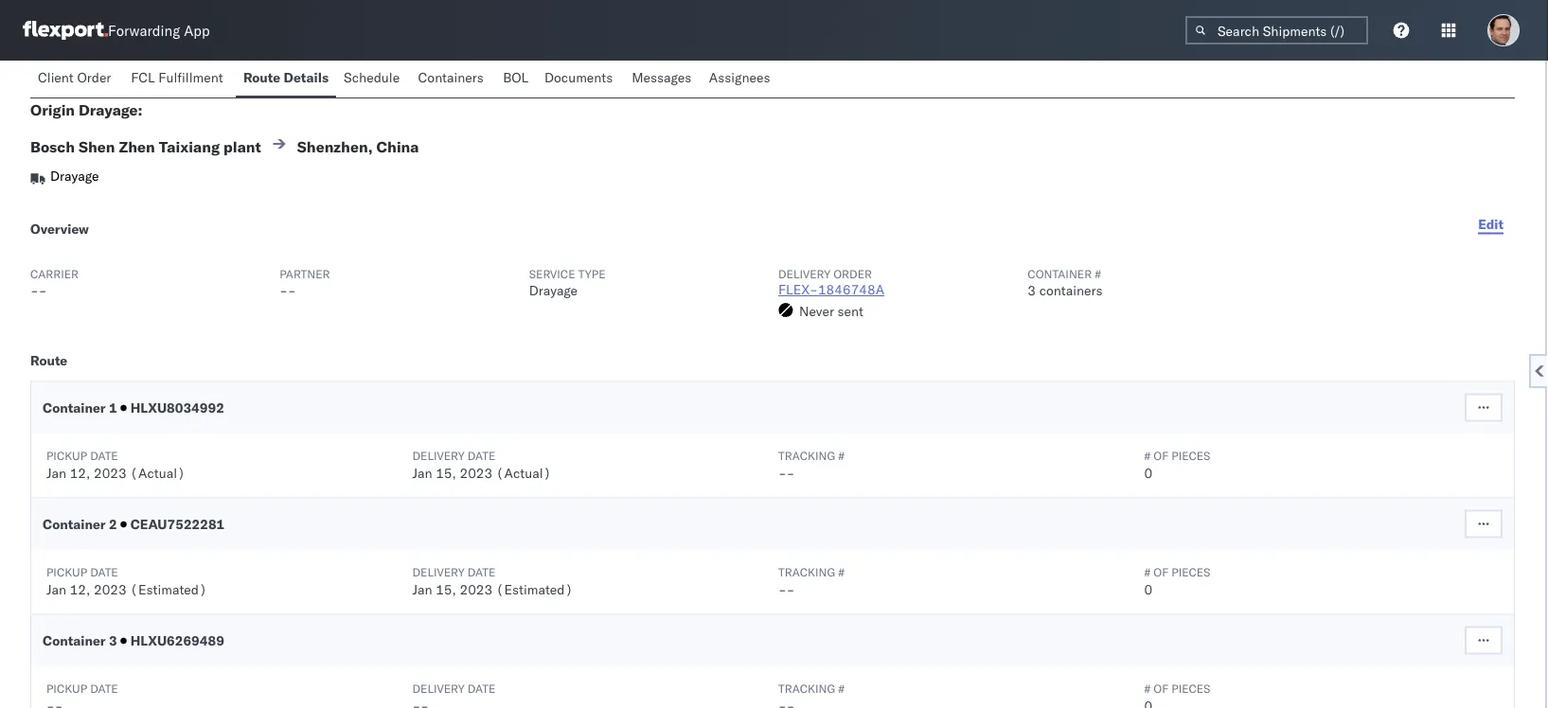 Task type: locate. For each thing, give the bounding box(es) containing it.
delivery
[[779, 267, 831, 281], [412, 449, 465, 463], [412, 565, 465, 580], [412, 682, 465, 696]]

container inside container # 3 containers
[[1028, 267, 1092, 281]]

1 vertical spatial pieces
[[1172, 565, 1211, 580]]

2 vertical spatial tracking
[[779, 682, 836, 696]]

documents
[[545, 69, 613, 86]]

pieces for jan 15, 2023 (actual)
[[1172, 449, 1211, 463]]

0 vertical spatial pickup
[[46, 449, 87, 463]]

details
[[284, 69, 329, 86]]

1 # of pieces 0 from the top
[[1145, 449, 1211, 481]]

delivery date
[[412, 682, 496, 696]]

tracking for (estimated)
[[779, 565, 836, 580]]

pickup date jan 12, 2023 (estimated)
[[46, 565, 207, 598]]

2 (estimated) from the left
[[496, 581, 573, 598]]

jan inside pickup date jan 12, 2023 (estimated)
[[46, 581, 66, 598]]

pickup inside pickup date jan 12, 2023 (actual)
[[46, 449, 87, 463]]

15, inside delivery date jan 15, 2023 (actual)
[[436, 465, 456, 481]]

container up containers
[[1028, 267, 1092, 281]]

# of pieces 0 for jan 15, 2023 (estimated)
[[1145, 565, 1211, 598]]

route inside button
[[243, 69, 280, 86]]

assignees button
[[702, 61, 781, 98]]

2 of from the top
[[1154, 565, 1169, 580]]

1 vertical spatial 12,
[[70, 581, 90, 598]]

(estimated) inside delivery date jan 15, 2023 (estimated)
[[496, 581, 573, 598]]

overview
[[30, 221, 89, 237]]

2 (actual) from the left
[[496, 465, 552, 481]]

date inside pickup date jan 12, 2023 (estimated)
[[90, 565, 118, 580]]

0 horizontal spatial 3
[[109, 632, 117, 649]]

(estimated)
[[130, 581, 207, 598], [496, 581, 573, 598]]

date
[[90, 449, 118, 463], [468, 449, 496, 463], [90, 565, 118, 580], [468, 565, 496, 580], [90, 682, 118, 696], [468, 682, 496, 696]]

service type drayage
[[529, 267, 606, 299]]

carrier
[[30, 267, 79, 281]]

route up the container 1
[[30, 352, 67, 368]]

1 horizontal spatial route
[[243, 69, 280, 86]]

container
[[1028, 267, 1092, 281], [43, 399, 106, 416], [43, 516, 106, 532], [43, 632, 106, 649]]

2 vertical spatial pieces
[[1172, 682, 1211, 696]]

1 15, from the top
[[436, 465, 456, 481]]

(estimated) for jan 12, 2023 (estimated)
[[130, 581, 207, 598]]

1 of from the top
[[1154, 449, 1169, 463]]

2023
[[94, 465, 127, 481], [460, 465, 493, 481], [94, 581, 127, 598], [460, 581, 493, 598]]

0 vertical spatial drayage
[[50, 168, 99, 184]]

1846748a
[[818, 281, 885, 298]]

1 horizontal spatial (estimated)
[[496, 581, 573, 598]]

2 # of pieces 0 from the top
[[1145, 565, 1211, 598]]

date for jan 15, 2023 (actual)
[[468, 449, 496, 463]]

1 (estimated) from the left
[[130, 581, 207, 598]]

1 horizontal spatial drayage
[[529, 282, 578, 299]]

2 vertical spatial pickup
[[46, 682, 87, 696]]

12, inside pickup date jan 12, 2023 (estimated)
[[70, 581, 90, 598]]

container for container # 3 containers
[[1028, 267, 1092, 281]]

delivery for delivery order
[[779, 267, 831, 281]]

pickup down the container 2 at bottom left
[[46, 565, 87, 580]]

3 up pickup date
[[109, 632, 117, 649]]

bosch
[[30, 137, 75, 156]]

1
[[109, 399, 117, 416]]

0 vertical spatial 0
[[1145, 465, 1153, 481]]

of for jan 15, 2023 (estimated)
[[1154, 565, 1169, 580]]

drayage down service
[[529, 282, 578, 299]]

pieces for jan 15, 2023 (estimated)
[[1172, 565, 1211, 580]]

# of pieces 0 for jan 15, 2023 (actual)
[[1145, 449, 1211, 481]]

container left 2 at the left bottom
[[43, 516, 106, 532]]

0 horizontal spatial (actual)
[[130, 465, 185, 481]]

0 vertical spatial route
[[243, 69, 280, 86]]

delivery inside delivery date jan 15, 2023 (estimated)
[[412, 565, 465, 580]]

(actual)
[[130, 465, 185, 481], [496, 465, 552, 481]]

2
[[109, 516, 117, 532]]

# of pieces 0
[[1145, 449, 1211, 481], [1145, 565, 1211, 598]]

3 inside container # 3 containers
[[1028, 282, 1036, 299]]

1 vertical spatial drayage
[[529, 282, 578, 299]]

1 horizontal spatial 3
[[1028, 282, 1036, 299]]

1 0 from the top
[[1145, 465, 1153, 481]]

forwarding app link
[[23, 21, 210, 40]]

2023 inside delivery date jan 15, 2023 (actual)
[[460, 465, 493, 481]]

hlxu8034992
[[127, 399, 224, 416]]

shenzhen,
[[297, 137, 373, 156]]

2 pieces from the top
[[1172, 565, 1211, 580]]

pickup down the container 1
[[46, 449, 87, 463]]

0 horizontal spatial route
[[30, 352, 67, 368]]

delivery for delivery date jan 15, 2023 (actual)
[[412, 449, 465, 463]]

15, for jan 15, 2023 (estimated)
[[436, 581, 456, 598]]

2 vertical spatial of
[[1154, 682, 1169, 696]]

date inside delivery date jan 15, 2023 (estimated)
[[468, 565, 496, 580]]

schedule button
[[336, 61, 411, 98]]

1 pieces from the top
[[1172, 449, 1211, 463]]

(actual) inside delivery date jan 15, 2023 (actual)
[[496, 465, 552, 481]]

jan inside delivery date jan 15, 2023 (actual)
[[412, 465, 432, 481]]

1 vertical spatial 15,
[[436, 581, 456, 598]]

3 pieces from the top
[[1172, 682, 1211, 696]]

0 vertical spatial of
[[1154, 449, 1169, 463]]

0 vertical spatial tracking # --
[[779, 449, 845, 481]]

client order button
[[30, 61, 123, 98]]

1 vertical spatial # of pieces 0
[[1145, 565, 1211, 598]]

date for jan 12, 2023 (actual)
[[90, 449, 118, 463]]

flexport. image
[[23, 21, 108, 40]]

1 vertical spatial 3
[[109, 632, 117, 649]]

2 pickup from the top
[[46, 565, 87, 580]]

hlxu6269489
[[127, 632, 224, 649]]

of
[[1154, 449, 1169, 463], [1154, 565, 1169, 580], [1154, 682, 1169, 696]]

2 0 from the top
[[1145, 581, 1153, 598]]

2023 for jan 12, 2023 (actual)
[[94, 465, 127, 481]]

container # 3 containers
[[1028, 267, 1103, 299]]

back to plan
[[74, 54, 149, 71]]

3 left containers
[[1028, 282, 1036, 299]]

0 horizontal spatial drayage
[[50, 168, 99, 184]]

fulfillment
[[158, 69, 223, 86]]

delivery for delivery date
[[412, 682, 465, 696]]

Search Shipments (/) text field
[[1186, 16, 1369, 45]]

1 vertical spatial of
[[1154, 565, 1169, 580]]

(estimated) for jan 15, 2023 (estimated)
[[496, 581, 573, 598]]

1 vertical spatial tracking # --
[[779, 565, 845, 598]]

0 vertical spatial 12,
[[70, 465, 90, 481]]

route for route details
[[243, 69, 280, 86]]

2023 inside pickup date jan 12, 2023 (actual)
[[94, 465, 127, 481]]

fcl fulfillment
[[131, 69, 223, 86]]

schedule
[[344, 69, 400, 86]]

jan inside delivery date jan 15, 2023 (estimated)
[[412, 581, 432, 598]]

1 tracking from the top
[[779, 449, 836, 463]]

delivery for delivery date jan 15, 2023 (estimated)
[[412, 565, 465, 580]]

(actual) for jan 15, 2023 (actual)
[[496, 465, 552, 481]]

never
[[799, 303, 834, 319]]

pickup down container 3
[[46, 682, 87, 696]]

flex-
[[779, 281, 818, 298]]

pickup inside pickup date jan 12, 2023 (estimated)
[[46, 565, 87, 580]]

partner --
[[280, 267, 330, 299]]

(actual) inside pickup date jan 12, 2023 (actual)
[[130, 465, 185, 481]]

12, inside pickup date jan 12, 2023 (actual)
[[70, 465, 90, 481]]

route
[[243, 69, 280, 86], [30, 352, 67, 368]]

15, for jan 15, 2023 (actual)
[[436, 465, 456, 481]]

route left details
[[243, 69, 280, 86]]

0 vertical spatial tracking
[[779, 449, 836, 463]]

0 vertical spatial pieces
[[1172, 449, 1211, 463]]

container left 1
[[43, 399, 106, 416]]

1 vertical spatial tracking
[[779, 565, 836, 580]]

2 15, from the top
[[436, 581, 456, 598]]

client order
[[38, 69, 111, 86]]

0 vertical spatial # of pieces 0
[[1145, 449, 1211, 481]]

1 pickup from the top
[[46, 449, 87, 463]]

#
[[1095, 267, 1102, 281], [839, 449, 845, 463], [1145, 449, 1151, 463], [839, 565, 845, 580], [1145, 565, 1151, 580], [839, 682, 845, 696], [1145, 682, 1151, 696]]

2 tracking from the top
[[779, 565, 836, 580]]

drayage down bosch
[[50, 168, 99, 184]]

-
[[30, 282, 39, 299], [39, 282, 47, 299], [280, 282, 288, 299], [288, 282, 296, 299], [779, 465, 787, 481], [787, 465, 795, 481], [779, 581, 787, 598], [787, 581, 795, 598]]

2023 inside pickup date jan 12, 2023 (estimated)
[[94, 581, 127, 598]]

3 of from the top
[[1154, 682, 1169, 696]]

0 horizontal spatial (estimated)
[[130, 581, 207, 598]]

1 (actual) from the left
[[130, 465, 185, 481]]

1 tracking # -- from the top
[[779, 449, 845, 481]]

1 horizontal spatial (actual)
[[496, 465, 552, 481]]

0 for jan 15, 2023 (actual)
[[1145, 465, 1153, 481]]

delivery inside delivery date jan 15, 2023 (actual)
[[412, 449, 465, 463]]

service
[[529, 267, 575, 281]]

2 tracking # -- from the top
[[779, 565, 845, 598]]

15, inside delivery date jan 15, 2023 (estimated)
[[436, 581, 456, 598]]

2023 inside delivery date jan 15, 2023 (estimated)
[[460, 581, 493, 598]]

flex-1846748a button
[[779, 281, 885, 298]]

12, up container 3
[[70, 581, 90, 598]]

3
[[1028, 282, 1036, 299], [109, 632, 117, 649]]

drayage
[[50, 168, 99, 184], [529, 282, 578, 299]]

1 vertical spatial pickup
[[46, 565, 87, 580]]

1 vertical spatial 0
[[1145, 581, 1153, 598]]

jan
[[46, 465, 66, 481], [412, 465, 432, 481], [46, 581, 66, 598], [412, 581, 432, 598]]

1 vertical spatial route
[[30, 352, 67, 368]]

pieces
[[1172, 449, 1211, 463], [1172, 565, 1211, 580], [1172, 682, 1211, 696]]

tracking
[[779, 449, 836, 463], [779, 565, 836, 580], [779, 682, 836, 696]]

taixiang
[[159, 137, 220, 156]]

date inside delivery date jan 15, 2023 (actual)
[[468, 449, 496, 463]]

pickup
[[46, 449, 87, 463], [46, 565, 87, 580], [46, 682, 87, 696]]

0 vertical spatial 3
[[1028, 282, 1036, 299]]

edit button
[[1467, 206, 1515, 243]]

ceau7522281
[[127, 516, 225, 532]]

12, up the container 2 at bottom left
[[70, 465, 90, 481]]

12,
[[70, 465, 90, 481], [70, 581, 90, 598]]

15,
[[436, 465, 456, 481], [436, 581, 456, 598]]

date inside pickup date jan 12, 2023 (actual)
[[90, 449, 118, 463]]

messages button
[[624, 61, 702, 98]]

0
[[1145, 465, 1153, 481], [1145, 581, 1153, 598]]

pickup date jan 12, 2023 (actual)
[[46, 449, 185, 481]]

origin drayage:
[[30, 100, 143, 119]]

2 12, from the top
[[70, 581, 90, 598]]

2023 for jan 15, 2023 (estimated)
[[460, 581, 493, 598]]

container up pickup date
[[43, 632, 106, 649]]

1 12, from the top
[[70, 465, 90, 481]]

jan inside pickup date jan 12, 2023 (actual)
[[46, 465, 66, 481]]

0 vertical spatial 15,
[[436, 465, 456, 481]]

(estimated) inside pickup date jan 12, 2023 (estimated)
[[130, 581, 207, 598]]

app
[[184, 21, 210, 39]]

order
[[77, 69, 111, 86]]

tracking # --
[[779, 449, 845, 481], [779, 565, 845, 598]]



Task type: vqa. For each thing, say whether or not it's contained in the screenshot.


Task type: describe. For each thing, give the bounding box(es) containing it.
container 3
[[43, 632, 120, 649]]

tracking # -- for jan 15, 2023 (actual)
[[779, 449, 845, 481]]

flex-1846748a
[[779, 281, 885, 298]]

date for jan 12, 2023 (estimated)
[[90, 565, 118, 580]]

3 pickup from the top
[[46, 682, 87, 696]]

# of pieces
[[1145, 682, 1211, 696]]

back
[[74, 54, 104, 71]]

jan for jan 12, 2023 (actual)
[[46, 465, 66, 481]]

jan for jan 15, 2023 (actual)
[[412, 465, 432, 481]]

messages
[[632, 69, 692, 86]]

container for container 1
[[43, 399, 106, 416]]

tracking for (actual)
[[779, 449, 836, 463]]

zhen
[[119, 137, 155, 156]]

to
[[107, 54, 119, 71]]

route details
[[243, 69, 329, 86]]

sent
[[838, 303, 864, 319]]

12, for jan 12, 2023 (actual)
[[70, 465, 90, 481]]

delivery order
[[779, 267, 872, 281]]

container 1
[[43, 399, 120, 416]]

route details button
[[236, 61, 336, 98]]

client
[[38, 69, 74, 86]]

pickup for jan 12, 2023 (actual)
[[46, 449, 87, 463]]

# inside container # 3 containers
[[1095, 267, 1102, 281]]

documents button
[[537, 61, 624, 98]]

2023 for jan 15, 2023 (actual)
[[460, 465, 493, 481]]

drayage inside service type drayage
[[529, 282, 578, 299]]

route for route
[[30, 352, 67, 368]]

date for jan 15, 2023 (estimated)
[[468, 565, 496, 580]]

bol button
[[496, 61, 537, 98]]

order
[[834, 267, 872, 281]]

delivery date jan 15, 2023 (actual)
[[412, 449, 552, 481]]

partner
[[280, 267, 330, 281]]

fcl fulfillment button
[[123, 61, 236, 98]]

pickup for jan 12, 2023 (estimated)
[[46, 565, 87, 580]]

plant
[[224, 137, 261, 156]]

tracking # -- for jan 15, 2023 (estimated)
[[779, 565, 845, 598]]

jan for jan 15, 2023 (estimated)
[[412, 581, 432, 598]]

of for jan 15, 2023 (actual)
[[1154, 449, 1169, 463]]

container for container 2
[[43, 516, 106, 532]]

jan for jan 12, 2023 (estimated)
[[46, 581, 66, 598]]

shenzhen, china
[[297, 137, 419, 156]]

type
[[578, 267, 606, 281]]

container for container 3
[[43, 632, 106, 649]]

forwarding
[[108, 21, 180, 39]]

plan
[[123, 54, 149, 71]]

3 tracking from the top
[[779, 682, 836, 696]]

shen
[[79, 137, 115, 156]]

never sent
[[799, 303, 864, 319]]

12, for jan 12, 2023 (estimated)
[[70, 581, 90, 598]]

containers
[[1040, 282, 1103, 299]]

pickup date
[[46, 682, 118, 696]]

assignees
[[709, 69, 771, 86]]

bosch shen zhen taixiang plant
[[30, 137, 261, 156]]

0 for jan 15, 2023 (estimated)
[[1145, 581, 1153, 598]]

china
[[377, 137, 419, 156]]

container 2
[[43, 516, 120, 532]]

edit
[[1479, 215, 1504, 232]]

forwarding app
[[108, 21, 210, 39]]

delivery date jan 15, 2023 (estimated)
[[412, 565, 573, 598]]

bol
[[503, 69, 529, 86]]

containers
[[418, 69, 484, 86]]

(actual) for jan 12, 2023 (actual)
[[130, 465, 185, 481]]

carrier --
[[30, 267, 79, 299]]

2023 for jan 12, 2023 (estimated)
[[94, 581, 127, 598]]

fcl
[[131, 69, 155, 86]]

tracking #
[[779, 682, 845, 696]]

containers button
[[411, 61, 496, 98]]

drayage:
[[79, 100, 143, 119]]

origin
[[30, 100, 75, 119]]



